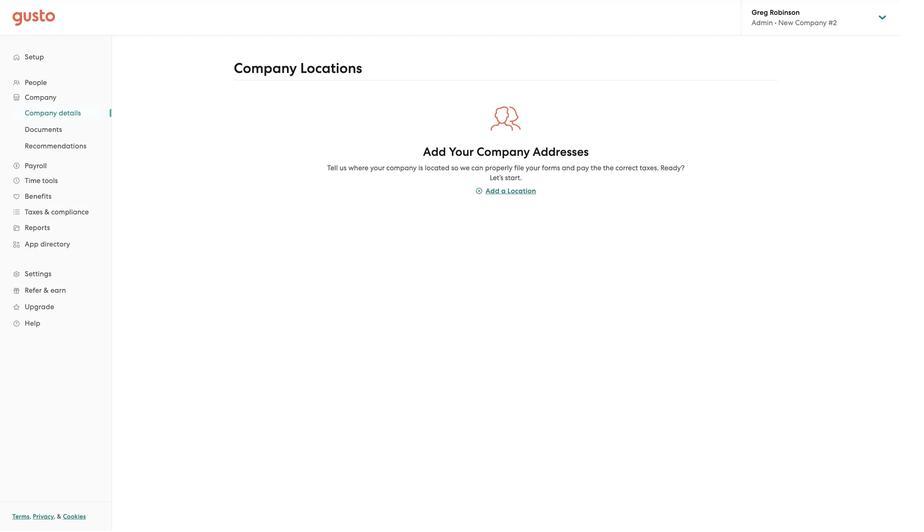Task type: describe. For each thing, give the bounding box(es) containing it.
ready?
[[661, 164, 685, 172]]

correct
[[616, 164, 638, 172]]

properly
[[485, 164, 513, 172]]

company locations
[[234, 60, 362, 77]]

tell
[[327, 164, 338, 172]]

payroll button
[[8, 158, 103, 173]]

forms
[[542, 164, 560, 172]]

1 your from the left
[[370, 164, 385, 172]]

addresses
[[533, 145, 589, 159]]

time
[[25, 177, 40, 185]]

company for company
[[25, 93, 56, 101]]

documents link
[[15, 122, 103, 137]]

robinson
[[770, 8, 800, 17]]

app directory
[[25, 240, 70, 248]]

setup link
[[8, 50, 103, 64]]

company for company locations
[[234, 60, 297, 77]]

add a location
[[486, 187, 536, 195]]

2 , from the left
[[54, 513, 55, 521]]

company inside greg robinson admin • new company #2
[[796, 19, 827, 27]]

terms link
[[12, 513, 30, 521]]

refer & earn link
[[8, 283, 103, 298]]

1 , from the left
[[30, 513, 31, 521]]

admin
[[752, 19, 773, 27]]

a
[[502, 187, 506, 195]]

locations
[[300, 60, 362, 77]]

settings link
[[8, 267, 103, 281]]

company button
[[8, 90, 103, 105]]

& for earn
[[44, 286, 49, 295]]

payroll
[[25, 162, 47, 170]]

benefits link
[[8, 189, 103, 204]]

greg
[[752, 8, 769, 17]]

tell us where your company is located so we can properly file your forms and pay the the correct taxes. ready? let's start.
[[327, 164, 685, 182]]

1 the from the left
[[591, 164, 602, 172]]

cookies
[[63, 513, 86, 521]]

cookies button
[[63, 512, 86, 522]]

app
[[25, 240, 39, 248]]

terms , privacy , & cookies
[[12, 513, 86, 521]]

refer & earn
[[25, 286, 66, 295]]

2 your from the left
[[526, 164, 541, 172]]

app directory link
[[8, 237, 103, 252]]

settings
[[25, 270, 52, 278]]

details
[[59, 109, 81, 117]]

tools
[[42, 177, 58, 185]]

& for compliance
[[44, 208, 49, 216]]

can
[[472, 164, 484, 172]]

company details
[[25, 109, 81, 117]]

time tools button
[[8, 173, 103, 188]]

help
[[25, 319, 40, 328]]

we
[[460, 164, 470, 172]]

setup
[[25, 53, 44, 61]]

add a location button
[[476, 186, 536, 196]]

terms
[[12, 513, 30, 521]]

reports link
[[8, 220, 103, 235]]



Task type: vqa. For each thing, say whether or not it's contained in the screenshot.
Provided by Gusto
no



Task type: locate. For each thing, give the bounding box(es) containing it.
time tools
[[25, 177, 58, 185]]

1 list from the top
[[0, 75, 111, 332]]

list containing company details
[[0, 105, 111, 154]]

location
[[508, 187, 536, 195]]

1 horizontal spatial the
[[603, 164, 614, 172]]

taxes & compliance button
[[8, 205, 103, 219]]

list containing people
[[0, 75, 111, 332]]

file
[[515, 164, 524, 172]]

pay
[[577, 164, 589, 172]]

company
[[796, 19, 827, 27], [234, 60, 297, 77], [25, 93, 56, 101], [25, 109, 57, 117], [477, 145, 530, 159]]

compliance
[[51, 208, 89, 216]]

your right the file
[[526, 164, 541, 172]]

taxes
[[25, 208, 43, 216]]

recommendations
[[25, 142, 87, 150]]

1 horizontal spatial ,
[[54, 513, 55, 521]]

company addresses image
[[491, 104, 522, 134]]

0 vertical spatial add
[[423, 145, 446, 159]]

privacy link
[[33, 513, 54, 521]]

home image
[[12, 9, 55, 26]]

the
[[591, 164, 602, 172], [603, 164, 614, 172]]

& right taxes
[[44, 208, 49, 216]]

add inside button
[[486, 187, 500, 195]]

where
[[349, 164, 369, 172]]

,
[[30, 513, 31, 521], [54, 513, 55, 521]]

people button
[[8, 75, 103, 90]]

company inside dropdown button
[[25, 93, 56, 101]]

documents
[[25, 125, 62, 134]]

company
[[387, 164, 417, 172]]

greg robinson admin • new company #2
[[752, 8, 837, 27]]

, left privacy link
[[30, 513, 31, 521]]

0 horizontal spatial the
[[591, 164, 602, 172]]

add up the located
[[423, 145, 446, 159]]

list
[[0, 75, 111, 332], [0, 105, 111, 154]]

upgrade link
[[8, 300, 103, 314]]

0 horizontal spatial ,
[[30, 513, 31, 521]]

your
[[449, 145, 474, 159]]

1 vertical spatial add
[[486, 187, 500, 195]]

us
[[340, 164, 347, 172]]

recommendations link
[[15, 139, 103, 153]]

2 list from the top
[[0, 105, 111, 154]]

add for add your company addresses
[[423, 145, 446, 159]]

new
[[779, 19, 794, 27]]

directory
[[40, 240, 70, 248]]

the left correct
[[603, 164, 614, 172]]

add your company addresses
[[423, 145, 589, 159]]

2 the from the left
[[603, 164, 614, 172]]

, left cookies
[[54, 513, 55, 521]]

your
[[370, 164, 385, 172], [526, 164, 541, 172]]

& inside dropdown button
[[44, 208, 49, 216]]

reports
[[25, 224, 50, 232]]

company for company details
[[25, 109, 57, 117]]

add for add a location
[[486, 187, 500, 195]]

located
[[425, 164, 450, 172]]

add left a at the right top of page
[[486, 187, 500, 195]]

and
[[562, 164, 575, 172]]

benefits
[[25, 192, 52, 201]]

refer
[[25, 286, 42, 295]]

privacy
[[33, 513, 54, 521]]

2 vertical spatial &
[[57, 513, 61, 521]]

0 horizontal spatial add
[[423, 145, 446, 159]]

taxes.
[[640, 164, 659, 172]]

people
[[25, 78, 47, 87]]

upgrade
[[25, 303, 54, 311]]

earn
[[51, 286, 66, 295]]

is
[[419, 164, 423, 172]]

gusto navigation element
[[0, 35, 111, 345]]

let's
[[490, 173, 504, 182]]

taxes & compliance
[[25, 208, 89, 216]]

•
[[775, 19, 777, 27]]

& left cookies
[[57, 513, 61, 521]]

help link
[[8, 316, 103, 331]]

company details link
[[15, 106, 103, 120]]

1 horizontal spatial add
[[486, 187, 500, 195]]

#2
[[829, 19, 837, 27]]

add
[[423, 145, 446, 159], [486, 187, 500, 195]]

start.
[[505, 173, 522, 182]]

1 vertical spatial &
[[44, 286, 49, 295]]

&
[[44, 208, 49, 216], [44, 286, 49, 295], [57, 513, 61, 521]]

so
[[452, 164, 459, 172]]

your right where
[[370, 164, 385, 172]]

0 horizontal spatial your
[[370, 164, 385, 172]]

1 horizontal spatial your
[[526, 164, 541, 172]]

& left earn
[[44, 286, 49, 295]]

the right pay
[[591, 164, 602, 172]]

0 vertical spatial &
[[44, 208, 49, 216]]



